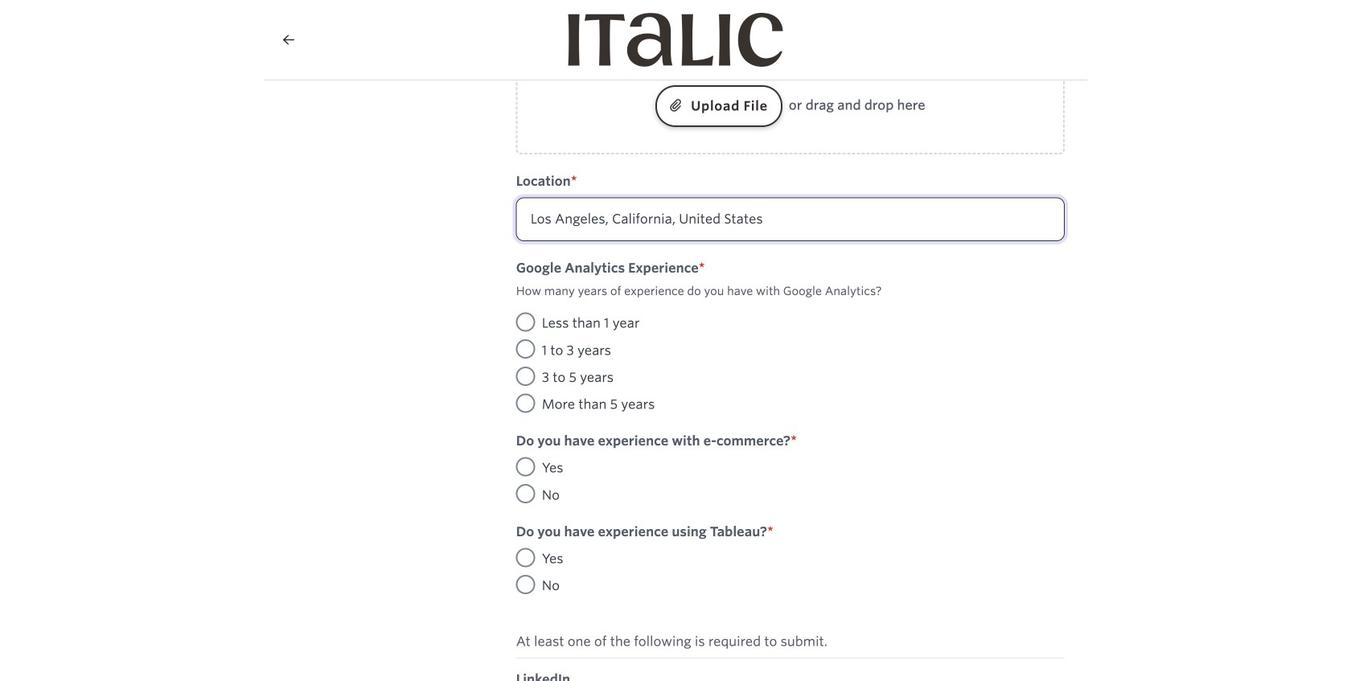 Task type: locate. For each thing, give the bounding box(es) containing it.
italic image
[[568, 13, 783, 67]]

1-415-555-1234... telephone field
[[516, 0, 1065, 15]]



Task type: describe. For each thing, give the bounding box(es) containing it.
back to italic's job listings image
[[283, 33, 294, 46]]

Start typing... field
[[516, 198, 1065, 241]]



Task type: vqa. For each thing, say whether or not it's contained in the screenshot.
START TYPING... field
yes



